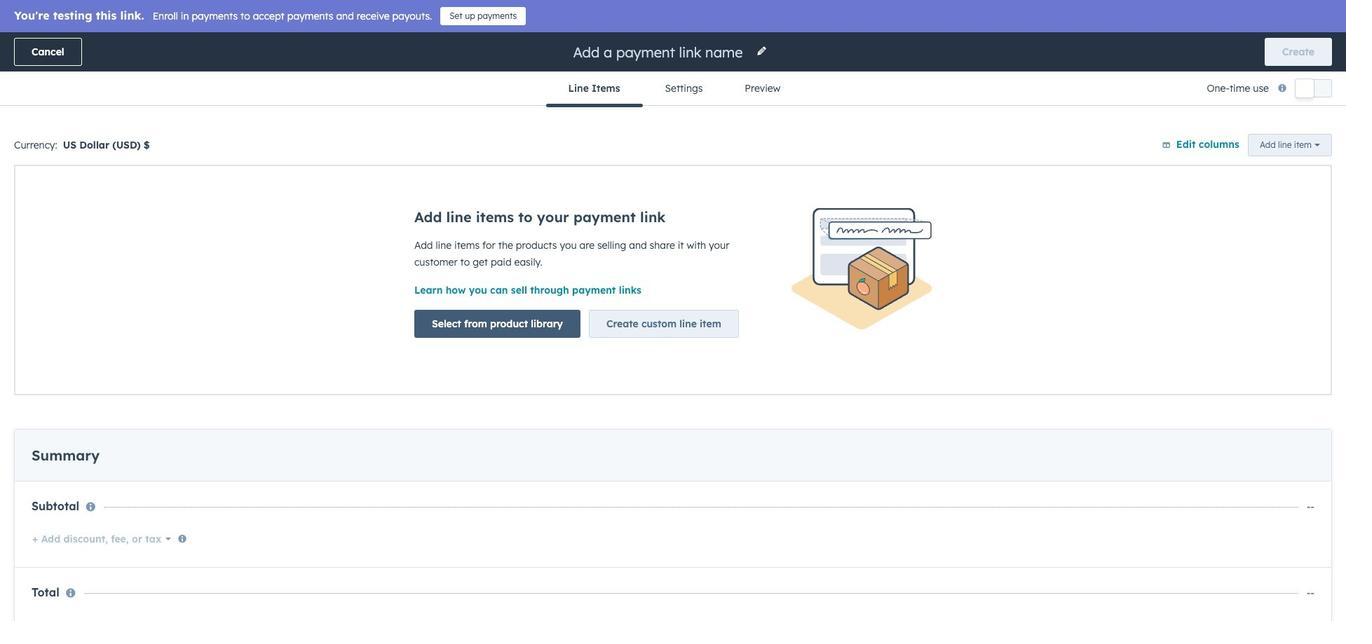 Task type: vqa. For each thing, say whether or not it's contained in the screenshot.
Page Section ELEMENT
yes



Task type: locate. For each thing, give the bounding box(es) containing it.
dialog
[[0, 0, 1346, 621]]

page section element
[[0, 32, 1346, 107]]

navigation inside the page section element
[[546, 72, 800, 107]]

navigation
[[546, 72, 800, 107]]



Task type: describe. For each thing, give the bounding box(es) containing it.
Add a payment link name field
[[572, 42, 748, 61]]



